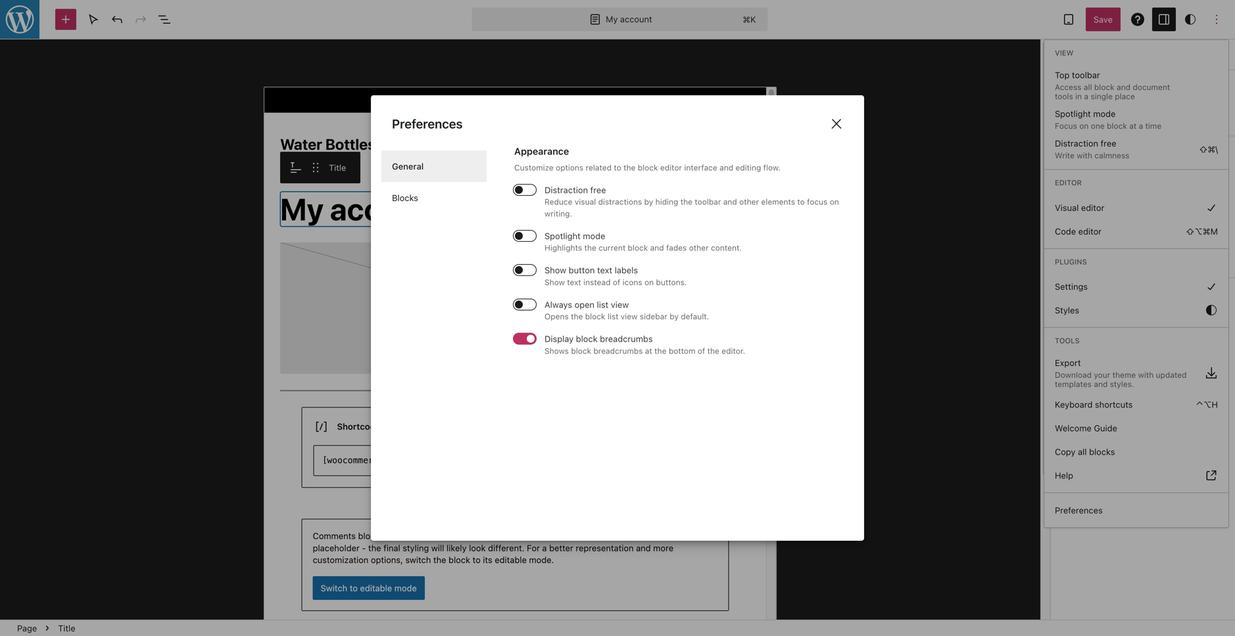 Task type: describe. For each thing, give the bounding box(es) containing it.
1 vertical spatial text
[[567, 278, 581, 287]]

rel
[[1081, 227, 1094, 235]]

visual editor button
[[1050, 196, 1224, 220]]

copy all blocks
[[1055, 447, 1116, 457]]

preferences button
[[1050, 499, 1224, 523]]

editor for visual editor
[[1082, 203, 1105, 213]]

on inside spotlight mode focus on one block at a time
[[1080, 121, 1089, 131]]

close image
[[829, 116, 845, 132]]

block down display block breadcrumbs
[[571, 347, 592, 356]]

name
[[1089, 313, 1110, 322]]

title displays the title of a post, page, or any other content-type.
[[1086, 84, 1216, 122]]

tab
[[1145, 199, 1158, 209]]

distraction free write with calmness
[[1055, 138, 1130, 160]]

opens the block list view sidebar by default.
[[545, 312, 709, 321]]

with inside distraction free write with calmness
[[1077, 151, 1093, 160]]

toolbar inside top toolbar access all block and document tools in a single place
[[1072, 70, 1101, 80]]

of inside title displays the title of a post, page, or any other content-type.
[[1154, 100, 1162, 110]]

the left bottom
[[655, 347, 667, 356]]

title inside button
[[329, 163, 346, 173]]

export download your theme with updated templates and styles.
[[1055, 358, 1187, 389]]

reduce
[[545, 197, 573, 207]]

block name
[[1062, 313, 1110, 322]]

icons
[[623, 278, 643, 287]]

editor inside appearance customize options related to the block editor interface and editing flow.
[[660, 163, 682, 172]]

place
[[1115, 92, 1136, 101]]

plugins group
[[1050, 275, 1224, 323]]

styles.
[[1110, 380, 1135, 389]]

keyboard shortcuts
[[1055, 400, 1133, 410]]

flow.
[[764, 163, 781, 172]]

buttons.
[[656, 278, 687, 287]]

any
[[1096, 112, 1110, 122]]

document
[[1133, 83, 1171, 92]]

right image for styles
[[1204, 303, 1220, 319]]

1 horizontal spatial page button
[[1051, 39, 1093, 70]]

access
[[1055, 83, 1082, 92]]

in inside top toolbar access all block and document tools in a single place
[[1076, 92, 1082, 101]]

settings button
[[1050, 275, 1224, 299]]

default.
[[681, 312, 709, 321]]

styles
[[1055, 306, 1080, 316]]

preferences inside preferences document
[[392, 117, 463, 131]]

interface
[[684, 163, 718, 172]]

always
[[545, 300, 572, 310]]

page inside block breadcrumb list
[[17, 624, 37, 634]]

view
[[1055, 49, 1074, 57]]

visual editor
[[1055, 203, 1105, 213]]

one
[[1091, 121, 1105, 131]]

mode for spotlight mode focus on one block at a time
[[1094, 109, 1116, 119]]

my
[[606, 14, 618, 24]]

and inside reduce visual distractions by hiding the toolbar and other elements to focus on writing.
[[724, 197, 737, 207]]

shows block breadcrumbs at the bottom of the editor.
[[545, 347, 746, 356]]

blocks
[[1090, 447, 1116, 457]]

title inside title displays the title of a post, page, or any other content-type.
[[1086, 84, 1104, 94]]

link
[[1062, 227, 1079, 235]]

your
[[1094, 371, 1111, 380]]

display block breadcrumbs
[[545, 334, 653, 344]]

all inside 'button'
[[1078, 447, 1087, 457]]

options menu
[[1045, 40, 1229, 528]]

advanced
[[1062, 289, 1102, 299]]

always open list view
[[545, 300, 629, 310]]

⌘k
[[743, 14, 756, 24]]

preferences document
[[371, 96, 865, 541]]

guide
[[1094, 424, 1118, 434]]

reduce visual distractions by hiding the toolbar and other elements to focus on writing.
[[545, 197, 839, 218]]

settings inside dropdown button
[[1062, 147, 1096, 157]]

displays
[[1086, 100, 1119, 110]]

blocks button
[[382, 182, 487, 214]]

⇧⌥⌘m
[[1187, 227, 1218, 236]]

or
[[1086, 112, 1094, 122]]

content-
[[1136, 112, 1170, 122]]

to inside reduce visual distractions by hiding the toolbar and other elements to focus on writing.
[[798, 197, 805, 207]]

block breadcrumb list
[[0, 621, 93, 637]]

undo image
[[109, 12, 125, 27]]

help link
[[1050, 464, 1224, 488]]

link rel
[[1062, 227, 1094, 235]]

the left editor.
[[708, 347, 720, 356]]

1 horizontal spatial by
[[670, 312, 679, 321]]

right image for visual editor
[[1204, 200, 1220, 216]]

open in new tab
[[1093, 199, 1158, 209]]

a inside spotlight mode focus on one block at a time
[[1139, 121, 1144, 131]]

bottom
[[669, 347, 696, 356]]

right image for help
[[1204, 468, 1220, 484]]

export
[[1055, 358, 1081, 368]]

top toolbar access all block and document tools in a single place
[[1055, 70, 1171, 101]]

distraction for distraction free
[[545, 185, 588, 195]]

copy
[[1055, 447, 1076, 457]]

my account
[[606, 14, 653, 24]]

top
[[1055, 70, 1070, 80]]

updated
[[1156, 371, 1187, 380]]

spotlight for spotlight mode focus on one block at a time
[[1055, 109, 1091, 119]]

editor
[[1055, 179, 1082, 187]]

blocks
[[392, 193, 418, 203]]

open
[[575, 300, 595, 310]]

breadcrumbs for display
[[600, 334, 653, 344]]

title inside block breadcrumb list
[[58, 624, 75, 634]]

the inside appearance customize options related to the block editor interface and editing flow.
[[624, 163, 636, 172]]

other inside title displays the title of a post, page, or any other content-type.
[[1113, 112, 1134, 122]]

visual
[[1055, 203, 1079, 213]]

other inside reduce visual distractions by hiding the toolbar and other elements to focus on writing.
[[740, 197, 759, 207]]

tools
[[1055, 337, 1080, 346]]

spotlight mode focus on one block at a time
[[1055, 109, 1162, 131]]

mode for spotlight mode
[[583, 231, 606, 241]]

welcome guide
[[1055, 424, 1118, 434]]

options
[[556, 163, 584, 172]]

focus
[[807, 197, 828, 207]]

highlights
[[545, 244, 582, 253]]

spotlight mode
[[545, 231, 606, 241]]

settings inside button
[[1055, 282, 1088, 292]]

tools group
[[1050, 354, 1224, 488]]

the down spotlight mode
[[585, 244, 597, 253]]

type.
[[1170, 112, 1190, 122]]



Task type: locate. For each thing, give the bounding box(es) containing it.
breadcrumbs up shows block breadcrumbs at the bottom of the editor.
[[600, 334, 653, 344]]

0 vertical spatial spotlight
[[1055, 109, 1091, 119]]

time
[[1146, 121, 1162, 131]]

with inside export download your theme with updated templates and styles.
[[1139, 371, 1154, 380]]

labels
[[615, 266, 638, 275]]

editing
[[736, 163, 761, 172]]

distraction
[[1055, 138, 1099, 148], [545, 185, 588, 195]]

editor right link
[[1079, 227, 1102, 236]]

0 vertical spatial preferences
[[392, 117, 463, 131]]

the inside reduce visual distractions by hiding the toolbar and other elements to focus on writing.
[[681, 197, 693, 207]]

distraction up reduce in the left top of the page
[[545, 185, 588, 195]]

settings image
[[1157, 12, 1172, 27]]

1 vertical spatial in
[[1117, 199, 1124, 209]]

a left the post, on the right
[[1164, 100, 1169, 110]]

1 horizontal spatial a
[[1139, 121, 1144, 131]]

2 right image from the top
[[1204, 303, 1220, 319]]

drag image
[[308, 160, 324, 176]]

view left the sidebar
[[621, 312, 638, 321]]

⇧⌘\
[[1200, 144, 1219, 154]]

with right write
[[1077, 151, 1093, 160]]

all right copy
[[1078, 447, 1087, 457]]

show text instead of icons on buttons.
[[545, 278, 687, 287]]

0 horizontal spatial page
[[17, 624, 37, 634]]

0 vertical spatial with
[[1077, 151, 1093, 160]]

editor top bar region
[[0, 0, 1236, 39]]

mode
[[1094, 109, 1116, 119], [583, 231, 606, 241]]

0 vertical spatial to
[[614, 163, 622, 172]]

⌃⌥h
[[1196, 400, 1218, 410]]

2 horizontal spatial a
[[1164, 100, 1169, 110]]

current
[[599, 244, 626, 253]]

1 horizontal spatial in
[[1117, 199, 1124, 209]]

1 vertical spatial distraction
[[545, 185, 588, 195]]

the inside title displays the title of a post, page, or any other content-type.
[[1121, 100, 1134, 110]]

page
[[1062, 50, 1082, 60], [17, 624, 37, 634]]

of up "content-"
[[1154, 100, 1162, 110]]

to left focus
[[798, 197, 805, 207]]

0 horizontal spatial distraction
[[545, 185, 588, 195]]

free up calmness
[[1101, 138, 1117, 148]]

theme
[[1113, 371, 1136, 380]]

spotlight up highlights
[[545, 231, 581, 241]]

show for show text instead of icons on buttons.
[[545, 278, 565, 287]]

of right bottom
[[698, 347, 705, 356]]

1 vertical spatial settings
[[1055, 282, 1088, 292]]

free for distraction free write with calmness
[[1101, 138, 1117, 148]]

distraction inside preferences document
[[545, 185, 588, 195]]

at inside spotlight mode focus on one block at a time
[[1130, 121, 1137, 131]]

to inside appearance customize options related to the block editor interface and editing flow.
[[614, 163, 622, 172]]

block up "hiding"
[[638, 163, 658, 172]]

1 vertical spatial page button
[[12, 621, 42, 637]]

by right the sidebar
[[670, 312, 679, 321]]

and left fades at the right
[[650, 244, 664, 253]]

appearance
[[515, 146, 569, 157]]

0 vertical spatial editor
[[660, 163, 682, 172]]

mode up current
[[583, 231, 606, 241]]

right image
[[1204, 279, 1220, 295]]

0 horizontal spatial by
[[645, 197, 654, 207]]

settings
[[1062, 147, 1096, 157], [1055, 282, 1088, 292]]

a inside top toolbar access all block and document tools in a single place
[[1085, 92, 1089, 101]]

1 horizontal spatial preferences
[[1055, 506, 1103, 516]]

1 vertical spatial breadcrumbs
[[594, 347, 643, 356]]

mode inside preferences document
[[583, 231, 606, 241]]

at inside preferences document
[[645, 347, 653, 356]]

0 vertical spatial text
[[597, 266, 613, 275]]

and left "styles." in the bottom right of the page
[[1094, 380, 1108, 389]]

related
[[586, 163, 612, 172]]

other left "elements"
[[740, 197, 759, 207]]

in right "tools"
[[1076, 92, 1082, 101]]

of down labels on the top
[[613, 278, 621, 287]]

other
[[1113, 112, 1134, 122], [740, 197, 759, 207], [689, 244, 709, 253]]

preferences up general button
[[392, 117, 463, 131]]

the left title on the right top of page
[[1121, 100, 1134, 110]]

with right theme
[[1139, 371, 1154, 380]]

0 horizontal spatial text
[[567, 278, 581, 287]]

visual
[[575, 197, 596, 207]]

tab list containing general
[[382, 151, 487, 214]]

editor for code editor
[[1079, 227, 1102, 236]]

settings down 'focus' in the top of the page
[[1062, 147, 1096, 157]]

2 show from the top
[[545, 278, 565, 287]]

0 horizontal spatial a
[[1085, 92, 1089, 101]]

of
[[1154, 100, 1162, 110], [613, 278, 621, 287], [698, 347, 705, 356]]

all
[[1084, 83, 1093, 92], [1078, 447, 1087, 457]]

0 vertical spatial of
[[1154, 100, 1162, 110]]

1 show from the top
[[545, 266, 567, 275]]

editor.
[[722, 347, 746, 356]]

breadcrumbs down display block breadcrumbs
[[594, 347, 643, 356]]

1 horizontal spatial on
[[830, 197, 839, 207]]

a left time
[[1139, 121, 1144, 131]]

block inside appearance customize options related to the block editor interface and editing flow.
[[638, 163, 658, 172]]

view up the opens the block list view sidebar by default.
[[611, 300, 629, 310]]

0 vertical spatial other
[[1113, 112, 1134, 122]]

1 vertical spatial to
[[798, 197, 805, 207]]

list right open
[[597, 300, 609, 310]]

show button text labels
[[545, 266, 638, 275]]

text
[[597, 266, 613, 275], [567, 278, 581, 287]]

0 horizontal spatial on
[[645, 278, 654, 287]]

the right related
[[624, 163, 636, 172]]

1 horizontal spatial free
[[1101, 138, 1117, 148]]

block up the "displays" at the top of page
[[1095, 83, 1115, 92]]

new
[[1127, 199, 1143, 209]]

distractions
[[598, 197, 642, 207]]

3 right image from the top
[[1204, 366, 1220, 382]]

0 vertical spatial list
[[597, 300, 609, 310]]

and inside top toolbar access all block and document tools in a single place
[[1117, 83, 1131, 92]]

2 vertical spatial on
[[645, 278, 654, 287]]

1 horizontal spatial to
[[798, 197, 805, 207]]

list up display block breadcrumbs
[[608, 312, 619, 321]]

1 horizontal spatial mode
[[1094, 109, 1116, 119]]

other right fades at the right
[[689, 244, 709, 253]]

free inside preferences document
[[591, 185, 606, 195]]

in
[[1076, 92, 1082, 101], [1117, 199, 1124, 209]]

and down editing
[[724, 197, 737, 207]]

0 vertical spatial at
[[1130, 121, 1137, 131]]

list
[[597, 300, 609, 310], [608, 312, 619, 321]]

0 vertical spatial by
[[645, 197, 654, 207]]

1 vertical spatial with
[[1139, 371, 1154, 380]]

copy all blocks button
[[1050, 441, 1224, 464]]

the right "hiding"
[[681, 197, 693, 207]]

1 horizontal spatial at
[[1130, 121, 1137, 131]]

1 horizontal spatial of
[[698, 347, 705, 356]]

to right related
[[614, 163, 622, 172]]

styles button
[[1050, 299, 1224, 323]]

right image inside styles button
[[1204, 303, 1220, 319]]

2 horizontal spatial of
[[1154, 100, 1162, 110]]

1 horizontal spatial distraction
[[1055, 138, 1099, 148]]

focus
[[1055, 121, 1078, 131]]

block up labels on the top
[[628, 244, 648, 253]]

calmness
[[1095, 151, 1130, 160]]

a
[[1085, 92, 1089, 101], [1164, 100, 1169, 110], [1139, 121, 1144, 131]]

all inside top toolbar access all block and document tools in a single place
[[1084, 83, 1093, 92]]

1 vertical spatial page
[[17, 624, 37, 634]]

2 vertical spatial other
[[689, 244, 709, 253]]

1 horizontal spatial with
[[1139, 371, 1154, 380]]

0 vertical spatial on
[[1080, 121, 1089, 131]]

page,
[[1194, 100, 1216, 110]]

0 vertical spatial title
[[1086, 84, 1104, 94]]

code
[[1055, 227, 1076, 236]]

distraction for distraction free write with calmness
[[1055, 138, 1099, 148]]

mode up one
[[1094, 109, 1116, 119]]

plugins
[[1055, 258, 1087, 266]]

1 horizontal spatial page
[[1062, 50, 1082, 60]]

in left new
[[1117, 199, 1124, 209]]

0 vertical spatial page
[[1062, 50, 1082, 60]]

elements
[[762, 197, 795, 207]]

fades
[[667, 244, 687, 253]]

0 vertical spatial view
[[611, 300, 629, 310]]

preferences down "help"
[[1055, 506, 1103, 516]]

editor up rel
[[1082, 203, 1105, 213]]

tab list
[[382, 151, 487, 214]]

spotlight inside spotlight mode focus on one block at a time
[[1055, 109, 1091, 119]]

0 horizontal spatial to
[[614, 163, 622, 172]]

1 vertical spatial all
[[1078, 447, 1087, 457]]

block right display
[[576, 334, 598, 344]]

2 horizontal spatial other
[[1113, 112, 1134, 122]]

editor group
[[1050, 196, 1224, 243]]

0 horizontal spatial toolbar
[[695, 197, 721, 207]]

1 vertical spatial by
[[670, 312, 679, 321]]

toolbar up access
[[1072, 70, 1101, 80]]

1 vertical spatial mode
[[583, 231, 606, 241]]

2 horizontal spatial on
[[1080, 121, 1089, 131]]

spotlight up 'focus' in the top of the page
[[1055, 109, 1091, 119]]

0 vertical spatial toolbar
[[1072, 70, 1101, 80]]

show for show button text labels
[[545, 266, 567, 275]]

1 vertical spatial list
[[608, 312, 619, 321]]

breadcrumbs for shows
[[594, 347, 643, 356]]

0 vertical spatial mode
[[1094, 109, 1116, 119]]

1 right image from the top
[[1204, 200, 1220, 216]]

0 horizontal spatial title
[[58, 624, 75, 634]]

spotlight for spotlight mode
[[545, 231, 581, 241]]

0 vertical spatial page button
[[1051, 39, 1093, 70]]

Link rel text field
[[1063, 242, 1226, 263]]

view group
[[1050, 66, 1224, 164]]

1 horizontal spatial other
[[740, 197, 759, 207]]

general
[[392, 162, 424, 172]]

block inside spotlight mode focus on one block at a time
[[1107, 121, 1128, 131]]

at left bottom
[[645, 347, 653, 356]]

1 vertical spatial free
[[591, 185, 606, 195]]

single
[[1091, 92, 1113, 101]]

free up visual
[[591, 185, 606, 195]]

1 horizontal spatial text
[[597, 266, 613, 275]]

editor inside button
[[1082, 203, 1105, 213]]

0 vertical spatial settings
[[1062, 147, 1096, 157]]

text up instead
[[597, 266, 613, 275]]

free
[[1101, 138, 1117, 148], [591, 185, 606, 195]]

0 vertical spatial in
[[1076, 92, 1082, 101]]

by left "hiding"
[[645, 197, 654, 207]]

0 vertical spatial distraction
[[1055, 138, 1099, 148]]

right image
[[1204, 200, 1220, 216], [1204, 303, 1220, 319], [1204, 366, 1220, 382], [1204, 468, 1220, 484]]

shortcuts
[[1095, 400, 1133, 410]]

settings button
[[1051, 136, 1236, 167]]

highlights the current block and fades other content.
[[545, 244, 742, 253]]

and inside export download your theme with updated templates and styles.
[[1094, 380, 1108, 389]]

options image
[[1209, 12, 1225, 27]]

0 horizontal spatial spotlight
[[545, 231, 581, 241]]

1 vertical spatial show
[[545, 278, 565, 287]]

view
[[611, 300, 629, 310], [621, 312, 638, 321]]

block inside top toolbar access all block and document tools in a single place
[[1095, 83, 1115, 92]]

0 horizontal spatial in
[[1076, 92, 1082, 101]]

text down button
[[567, 278, 581, 287]]

1 vertical spatial of
[[613, 278, 621, 287]]

1 vertical spatial editor
[[1082, 203, 1105, 213]]

welcome guide button
[[1050, 417, 1224, 441]]

and inside appearance customize options related to the block editor interface and editing flow.
[[720, 163, 734, 172]]

1 vertical spatial spotlight
[[545, 231, 581, 241]]

block
[[1062, 313, 1087, 322]]

1 vertical spatial view
[[621, 312, 638, 321]]

block down always open list view
[[585, 312, 606, 321]]

toolbar down the interface
[[695, 197, 721, 207]]

spotlight inside preferences document
[[545, 231, 581, 241]]

2 vertical spatial editor
[[1079, 227, 1102, 236]]

editor
[[660, 163, 682, 172], [1082, 203, 1105, 213], [1079, 227, 1102, 236]]

and left editing
[[720, 163, 734, 172]]

account
[[620, 14, 653, 24]]

on right focus
[[830, 197, 839, 207]]

0 vertical spatial all
[[1084, 83, 1093, 92]]

0 horizontal spatial of
[[613, 278, 621, 287]]

settings up styles
[[1055, 282, 1088, 292]]

the down open
[[571, 312, 583, 321]]

1 vertical spatial toolbar
[[695, 197, 721, 207]]

distraction up write
[[1055, 138, 1099, 148]]

other right any
[[1113, 112, 1134, 122]]

templates
[[1055, 380, 1092, 389]]

1 vertical spatial other
[[740, 197, 759, 207]]

all right access
[[1084, 83, 1093, 92]]

distraction free
[[545, 185, 606, 195]]

1 horizontal spatial spotlight
[[1055, 109, 1091, 119]]

on
[[1080, 121, 1089, 131], [830, 197, 839, 207], [645, 278, 654, 287]]

a inside title displays the title of a post, page, or any other content-type.
[[1164, 100, 1169, 110]]

0 horizontal spatial mode
[[583, 231, 606, 241]]

1 vertical spatial on
[[830, 197, 839, 207]]

0 horizontal spatial page button
[[12, 621, 42, 637]]

tab list inside preferences document
[[382, 151, 487, 214]]

title
[[1086, 84, 1104, 94], [329, 163, 346, 173], [58, 624, 75, 634]]

and right single
[[1117, 83, 1131, 92]]

instead
[[584, 278, 611, 287]]

and
[[1117, 83, 1131, 92], [720, 163, 734, 172], [724, 197, 737, 207], [650, 244, 664, 253], [1094, 380, 1108, 389]]

1 vertical spatial preferences
[[1055, 506, 1103, 516]]

2 vertical spatial of
[[698, 347, 705, 356]]

block right one
[[1107, 121, 1128, 131]]

0 vertical spatial show
[[545, 266, 567, 275]]

Block name text field
[[1063, 328, 1226, 354]]

distraction inside distraction free write with calmness
[[1055, 138, 1099, 148]]

show up always
[[545, 278, 565, 287]]

0 vertical spatial free
[[1101, 138, 1117, 148]]

on inside reduce visual distractions by hiding the toolbar and other elements to focus on writing.
[[830, 197, 839, 207]]

preferences inside preferences button
[[1055, 506, 1103, 516]]

0 horizontal spatial with
[[1077, 151, 1093, 160]]

at left time
[[1130, 121, 1137, 131]]

download
[[1055, 371, 1092, 380]]

0 horizontal spatial free
[[591, 185, 606, 195]]

to
[[614, 163, 622, 172], [798, 197, 805, 207]]

sidebar
[[640, 312, 668, 321]]

right image inside visual editor button
[[1204, 200, 1220, 216]]

shows
[[545, 347, 569, 356]]

a left single
[[1085, 92, 1089, 101]]

1 vertical spatial at
[[645, 347, 653, 356]]

general button
[[382, 151, 487, 182]]

0 horizontal spatial preferences
[[392, 117, 463, 131]]

button
[[569, 266, 595, 275]]

1 horizontal spatial toolbar
[[1072, 70, 1101, 80]]

0 vertical spatial breadcrumbs
[[600, 334, 653, 344]]

0 horizontal spatial other
[[689, 244, 709, 253]]

2 vertical spatial title
[[58, 624, 75, 634]]

open
[[1093, 199, 1115, 209]]

on right 'icons'
[[645, 278, 654, 287]]

2 horizontal spatial title
[[1086, 84, 1104, 94]]

free inside distraction free write with calmness
[[1101, 138, 1117, 148]]

free for distraction free
[[591, 185, 606, 195]]

show down highlights
[[545, 266, 567, 275]]

keyboard
[[1055, 400, 1093, 410]]

on left one
[[1080, 121, 1089, 131]]

0 horizontal spatial at
[[645, 347, 653, 356]]

site icon image
[[0, 0, 41, 40]]

title
[[1137, 100, 1152, 110]]

opens
[[545, 312, 569, 321]]

right image inside the help link
[[1204, 468, 1220, 484]]

1 vertical spatial title
[[329, 163, 346, 173]]

help
[[1055, 471, 1074, 481]]

customize
[[515, 163, 554, 172]]

redo image
[[133, 12, 149, 27]]

by inside reduce visual distractions by hiding the toolbar and other elements to focus on writing.
[[645, 197, 654, 207]]

1 horizontal spatial title
[[329, 163, 346, 173]]

4 right image from the top
[[1204, 468, 1220, 484]]

mode inside spotlight mode focus on one block at a time
[[1094, 109, 1116, 119]]

hiding
[[656, 197, 679, 207]]

toolbar inside reduce visual distractions by hiding the toolbar and other elements to focus on writing.
[[695, 197, 721, 207]]

editor left the interface
[[660, 163, 682, 172]]



Task type: vqa. For each thing, say whether or not it's contained in the screenshot.
Title inside title displays the title of a post, page, or any other content-type.
yes



